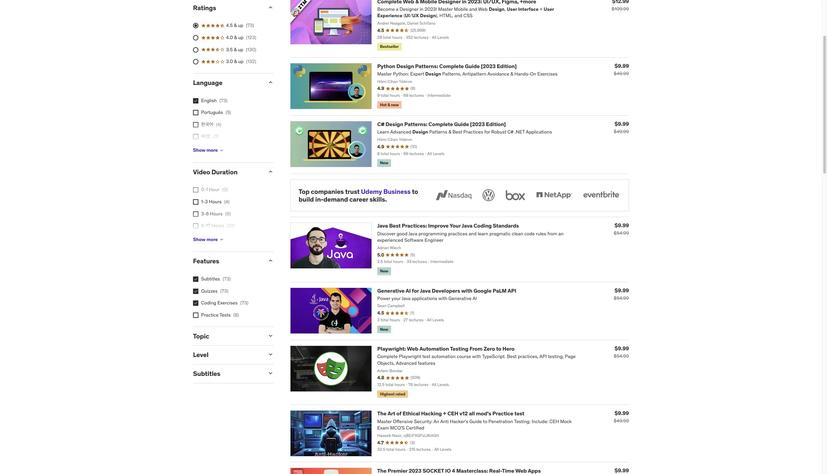 Task type: describe. For each thing, give the bounding box(es) containing it.
(5)
[[226, 109, 231, 116]]

all
[[469, 411, 475, 417]]

top companies trust udemy business
[[299, 188, 411, 196]]

3.0 & up (132)
[[226, 58, 256, 65]]

from
[[470, 346, 483, 353]]

duration
[[212, 168, 238, 176]]

1 vertical spatial to
[[496, 346, 502, 353]]

guide for c# design patterns: complete guide [2023 edition]
[[454, 121, 469, 128]]

$54.99 for generative ai for java developers with google palm api
[[614, 295, 629, 301]]

udemy business link
[[361, 188, 411, 196]]

subtitles for subtitles (73)
[[201, 276, 220, 282]]

xsmall image for 0-1 hour
[[193, 187, 199, 193]]

complete for c#
[[429, 121, 453, 128]]

c# design patterns: complete guide [2023 edition]
[[377, 121, 506, 128]]

17+ hours
[[201, 235, 222, 241]]

python design patterns: complete guide [2023 edition] link
[[377, 63, 517, 69]]

$109.99
[[612, 6, 629, 12]]

c# design patterns: complete guide [2023 edition] link
[[377, 121, 506, 128]]

& for 4.5
[[234, 22, 237, 28]]

english (73)
[[201, 97, 228, 103]]

mod's
[[476, 411, 491, 417]]

$49.99 for python design patterns: complete guide [2023 edition]
[[614, 70, 629, 77]]

playwright:
[[377, 346, 406, 353]]

playwright: web automation testing from zero to hero
[[377, 346, 515, 353]]

$9.99 $54.99 for playwright: web automation testing from zero to hero
[[614, 345, 629, 360]]

java best practices: improve your java coding standards
[[377, 223, 519, 229]]

xsmall image for quizzes
[[193, 289, 199, 294]]

xsmall image for coding
[[193, 301, 199, 306]]

$9.99 $54.99 for java best practices: improve your java coding standards
[[614, 222, 629, 236]]

3.5
[[226, 46, 233, 53]]

patterns: for python
[[415, 63, 438, 69]]

with
[[461, 287, 473, 294]]

6-17 hours (22)
[[201, 223, 235, 229]]

ai
[[406, 287, 411, 294]]

17+
[[201, 235, 209, 241]]

3.5 & up (130)
[[226, 46, 256, 53]]

design for python
[[397, 63, 414, 69]]

xsmall image for 1-3 hours
[[193, 199, 199, 205]]

tests
[[220, 312, 231, 318]]

ratings button
[[193, 4, 262, 12]]

guide for python design patterns: complete guide [2023 edition]
[[465, 63, 480, 69]]

1 horizontal spatial practice
[[493, 411, 514, 417]]

generative ai for java developers with google palm api link
[[377, 287, 517, 294]]

xsmall image for português
[[193, 110, 199, 116]]

video duration button
[[193, 168, 262, 176]]

google
[[474, 287, 492, 294]]

0-1 hour (0)
[[201, 187, 228, 193]]

udemy
[[361, 188, 382, 196]]

中文 (3)
[[201, 133, 219, 140]]

$9.99 for c# design patterns: complete guide [2023 edition]
[[615, 121, 629, 127]]

(73) for english (73)
[[220, 97, 228, 103]]

0 horizontal spatial coding
[[201, 300, 216, 306]]

automation
[[420, 346, 449, 353]]

6
[[206, 211, 209, 217]]

design for c#
[[386, 121, 403, 128]]

practice tests (8)
[[201, 312, 239, 318]]

eventbrite image
[[582, 188, 621, 203]]

python design patterns: complete guide [2023 edition]
[[377, 63, 517, 69]]

patterns: for c#
[[405, 121, 428, 128]]

java best practices: improve your java coding standards link
[[377, 223, 519, 229]]

xsmall image down the 6-17 hours (22)
[[219, 237, 225, 243]]

& for 4.0
[[234, 34, 237, 41]]

art
[[388, 411, 395, 417]]

$54.99 for java best practices: improve your java coding standards
[[614, 230, 629, 236]]

$9.99 for playwright: web automation testing from zero to hero
[[615, 345, 629, 352]]

subtitles button
[[193, 370, 262, 378]]

(73) up (123)
[[246, 22, 254, 28]]

palm
[[493, 287, 507, 294]]

to build in-demand career skills.
[[299, 188, 418, 203]]

xsmall image for english
[[193, 98, 199, 103]]

web
[[407, 346, 419, 353]]

$9.99 $49.99 for the art of ethical hacking + ceh v12 all mod's practice test
[[614, 410, 629, 424]]

netapp image
[[535, 188, 574, 203]]

edition] for c# design patterns: complete guide [2023 edition]
[[486, 121, 506, 128]]

volkswagen image
[[481, 188, 496, 203]]

python
[[377, 63, 395, 69]]

(3)
[[213, 133, 219, 140]]

for
[[412, 287, 419, 294]]

show for language
[[193, 147, 206, 153]]

1 horizontal spatial coding
[[474, 223, 492, 229]]

video
[[193, 168, 210, 176]]

standards
[[493, 223, 519, 229]]

(73) right "exercises"
[[240, 300, 248, 306]]

(0)
[[222, 187, 228, 193]]

(6)
[[225, 211, 231, 217]]

xsmall image for 한국어
[[193, 122, 199, 128]]

demand
[[324, 195, 348, 203]]

generative
[[377, 287, 405, 294]]

topic button
[[193, 332, 262, 340]]

skills.
[[370, 195, 387, 203]]

up for 3.0 & up
[[238, 58, 244, 65]]

playwright: web automation testing from zero to hero link
[[377, 346, 515, 353]]

1-3 hours (4)
[[201, 199, 230, 205]]

한국어
[[201, 121, 213, 128]]

practices:
[[402, 223, 427, 229]]

the art of ethical hacking + ceh v12 all mod's practice test
[[377, 411, 525, 417]]

xsmall image for practice
[[193, 313, 199, 318]]

& for 3.5
[[234, 46, 237, 53]]

small image for topic
[[267, 333, 274, 339]]

features
[[193, 257, 219, 265]]

中文
[[201, 133, 211, 140]]

show for video duration
[[193, 237, 206, 243]]

17
[[206, 223, 210, 229]]

ceh
[[448, 411, 459, 417]]

+
[[443, 411, 446, 417]]

3-
[[201, 211, 206, 217]]

api
[[508, 287, 517, 294]]

business
[[384, 188, 411, 196]]

test
[[515, 411, 525, 417]]



Task type: vqa. For each thing, say whether or not it's contained in the screenshot.
(6)
yes



Task type: locate. For each thing, give the bounding box(es) containing it.
up left (130)
[[238, 46, 243, 53]]

show down 中文
[[193, 147, 206, 153]]

6 small image from the top
[[267, 370, 274, 377]]

& for 3.0
[[234, 58, 237, 65]]

1 horizontal spatial java
[[420, 287, 431, 294]]

the art of ethical hacking + ceh v12 all mod's practice test link
[[377, 411, 525, 417]]

show more for language
[[193, 147, 218, 153]]

1 vertical spatial show
[[193, 237, 206, 243]]

0 vertical spatial design
[[397, 63, 414, 69]]

4 & from the top
[[234, 58, 237, 65]]

1 & from the top
[[234, 22, 237, 28]]

hero
[[503, 346, 515, 353]]

5 small image from the top
[[267, 352, 274, 358]]

[2023 for python design patterns: complete guide [2023 edition]
[[481, 63, 496, 69]]

2 show from the top
[[193, 237, 206, 243]]

0 vertical spatial $54.99
[[614, 230, 629, 236]]

1 vertical spatial coding
[[201, 300, 216, 306]]

hours right 6
[[210, 211, 223, 217]]

1 $9.99 $49.99 from the top
[[614, 62, 629, 77]]

1 vertical spatial $9.99 $49.99
[[614, 121, 629, 135]]

0 vertical spatial show
[[193, 147, 206, 153]]

$9.99 for python design patterns: complete guide [2023 edition]
[[615, 62, 629, 69]]

2 show more button from the top
[[193, 233, 225, 247]]

0 vertical spatial practice
[[201, 312, 219, 318]]

xsmall image
[[193, 98, 199, 103], [193, 122, 199, 128], [193, 212, 199, 217], [193, 224, 199, 229], [219, 237, 225, 243], [193, 289, 199, 294], [193, 301, 199, 306], [193, 313, 199, 318]]

coding exercises (73)
[[201, 300, 248, 306]]

1 $9.99 from the top
[[615, 62, 629, 69]]

[2023
[[481, 63, 496, 69], [470, 121, 485, 128]]

guide
[[465, 63, 480, 69], [454, 121, 469, 128]]

xsmall image left subtitles (73)
[[193, 277, 199, 282]]

2 $49.99 from the top
[[614, 129, 629, 135]]

small image for video duration
[[267, 168, 274, 175]]

best
[[389, 223, 401, 229]]

0 vertical spatial to
[[412, 188, 418, 196]]

0 horizontal spatial practice
[[201, 312, 219, 318]]

0 vertical spatial $9.99 $54.99
[[614, 222, 629, 236]]

1
[[206, 187, 208, 193]]

level button
[[193, 351, 262, 359]]

complete
[[439, 63, 464, 69], [429, 121, 453, 128]]

$9.99 $54.99
[[614, 222, 629, 236], [614, 287, 629, 301], [614, 345, 629, 360]]

small image
[[267, 79, 274, 86], [267, 168, 274, 175], [267, 258, 274, 264], [267, 333, 274, 339], [267, 352, 274, 358], [267, 370, 274, 377]]

0 vertical spatial show more
[[193, 147, 218, 153]]

edition]
[[497, 63, 517, 69], [486, 121, 506, 128]]

of
[[397, 411, 402, 417]]

hours right 17 at the left top of the page
[[212, 223, 224, 229]]

$49.99 for the art of ethical hacking + ceh v12 all mod's practice test
[[614, 418, 629, 424]]

1 vertical spatial guide
[[454, 121, 469, 128]]

to inside to build in-demand career skills.
[[412, 188, 418, 196]]

1 vertical spatial complete
[[429, 121, 453, 128]]

v12
[[460, 411, 468, 417]]

practice left test
[[493, 411, 514, 417]]

patterns:
[[415, 63, 438, 69], [405, 121, 428, 128]]

$9.99 for the art of ethical hacking + ceh v12 all mod's practice test
[[615, 410, 629, 417]]

deutsch
[[201, 145, 219, 152]]

complete for python
[[439, 63, 464, 69]]

& right 3.5
[[234, 46, 237, 53]]

0 horizontal spatial to
[[412, 188, 418, 196]]

show more down 中文
[[193, 147, 218, 153]]

(4) right '한국어'
[[216, 121, 221, 128]]

2 $9.99 from the top
[[615, 121, 629, 127]]

coding down quizzes
[[201, 300, 216, 306]]

hours for 1-3 hours
[[209, 199, 222, 205]]

0 vertical spatial complete
[[439, 63, 464, 69]]

java right for at the bottom
[[420, 287, 431, 294]]

$9.99 $49.99 for c# design patterns: complete guide [2023 edition]
[[614, 121, 629, 135]]

edition] for python design patterns: complete guide [2023 edition]
[[497, 63, 517, 69]]

(73) up quizzes (73)
[[223, 276, 231, 282]]

more down 17 at the left top of the page
[[206, 237, 218, 243]]

more
[[206, 147, 218, 153], [206, 237, 218, 243]]

xsmall image for 6-
[[193, 224, 199, 229]]

1 $54.99 from the top
[[614, 230, 629, 236]]

3 $49.99 from the top
[[614, 418, 629, 424]]

2 horizontal spatial java
[[462, 223, 473, 229]]

design right the python
[[397, 63, 414, 69]]

xsmall image for 3-
[[193, 212, 199, 217]]

coding left standards
[[474, 223, 492, 229]]

(22)
[[227, 223, 235, 229]]

4.0
[[226, 34, 233, 41]]

top
[[299, 188, 310, 196]]

quizzes (73)
[[201, 288, 228, 294]]

career
[[349, 195, 368, 203]]

xsmall image up topic
[[193, 313, 199, 318]]

level
[[193, 351, 209, 359]]

5 $9.99 from the top
[[615, 345, 629, 352]]

1 show more button from the top
[[193, 144, 225, 157]]

português
[[201, 109, 223, 116]]

2 vertical spatial $9.99 $54.99
[[614, 345, 629, 360]]

3 $9.99 $49.99 from the top
[[614, 410, 629, 424]]

3-6 hours (6)
[[201, 211, 231, 217]]

3 & from the top
[[234, 46, 237, 53]]

hours right 17+
[[210, 235, 222, 241]]

more for language
[[206, 147, 218, 153]]

1 vertical spatial subtitles
[[193, 370, 220, 378]]

$49.99 for c# design patterns: complete guide [2023 edition]
[[614, 129, 629, 135]]

(4)
[[216, 121, 221, 128], [224, 199, 230, 205]]

improve
[[428, 223, 449, 229]]

small image for subtitles
[[267, 370, 274, 377]]

up for 3.5 & up
[[238, 46, 243, 53]]

coding
[[474, 223, 492, 229], [201, 300, 216, 306]]

to
[[412, 188, 418, 196], [496, 346, 502, 353]]

show more down 6-
[[193, 237, 218, 243]]

(8)
[[233, 312, 239, 318]]

small image for language
[[267, 79, 274, 86]]

2 $9.99 $49.99 from the top
[[614, 121, 629, 135]]

show more button for video duration
[[193, 233, 225, 247]]

1 show from the top
[[193, 147, 206, 153]]

more for video duration
[[206, 237, 218, 243]]

2 $9.99 $54.99 from the top
[[614, 287, 629, 301]]

$49.99
[[614, 70, 629, 77], [614, 129, 629, 135], [614, 418, 629, 424]]

(123)
[[246, 34, 256, 41]]

1 more from the top
[[206, 147, 218, 153]]

0 vertical spatial patterns:
[[415, 63, 438, 69]]

xsmall image
[[193, 110, 199, 116], [193, 134, 199, 140], [219, 148, 225, 153], [193, 187, 199, 193], [193, 199, 199, 205], [193, 277, 199, 282]]

hour
[[209, 187, 220, 193]]

(73)
[[246, 22, 254, 28], [220, 97, 228, 103], [223, 276, 231, 282], [220, 288, 228, 294], [240, 300, 248, 306]]

&
[[234, 22, 237, 28], [234, 34, 237, 41], [234, 46, 237, 53], [234, 58, 237, 65]]

xsmall image for 中文
[[193, 134, 199, 140]]

3 small image from the top
[[267, 258, 274, 264]]

xsmall image left english
[[193, 98, 199, 103]]

ethical
[[403, 411, 420, 417]]

design right c#
[[386, 121, 403, 128]]

& right "3.0" in the left of the page
[[234, 58, 237, 65]]

(132)
[[246, 58, 256, 65]]

1 vertical spatial patterns:
[[405, 121, 428, 128]]

1 up from the top
[[238, 22, 243, 28]]

2 vertical spatial $9.99 $49.99
[[614, 410, 629, 424]]

0 horizontal spatial (4)
[[216, 121, 221, 128]]

in-
[[315, 195, 324, 203]]

1 vertical spatial (4)
[[224, 199, 230, 205]]

2 small image from the top
[[267, 168, 274, 175]]

4.5 & up (73)
[[226, 22, 254, 28]]

4.5
[[226, 22, 233, 28]]

$54.99 for playwright: web automation testing from zero to hero
[[614, 354, 629, 360]]

show more button for language
[[193, 144, 225, 157]]

1 vertical spatial practice
[[493, 411, 514, 417]]

up for 4.0 & up
[[238, 34, 244, 41]]

up for 4.5 & up
[[238, 22, 243, 28]]

& right 4.0
[[234, 34, 237, 41]]

[2023 for c# design patterns: complete guide [2023 edition]
[[470, 121, 485, 128]]

up left (132)
[[238, 58, 244, 65]]

(73) up (5)
[[220, 97, 228, 103]]

0 vertical spatial [2023
[[481, 63, 496, 69]]

1 show more from the top
[[193, 147, 218, 153]]

2 vertical spatial $49.99
[[614, 418, 629, 424]]

the
[[377, 411, 387, 417]]

2 more from the top
[[206, 237, 218, 243]]

companies
[[311, 188, 344, 196]]

up right 4.5
[[238, 22, 243, 28]]

$9.99 for generative ai for java developers with google palm api
[[615, 287, 629, 294]]

0 vertical spatial $9.99 $49.99
[[614, 62, 629, 77]]

show down 6-
[[193, 237, 206, 243]]

1 vertical spatial $9.99 $54.99
[[614, 287, 629, 301]]

4.0 & up (123)
[[226, 34, 256, 41]]

small image for features
[[267, 258, 274, 264]]

3 up from the top
[[238, 46, 243, 53]]

xsmall image left 0-
[[193, 187, 199, 193]]

(73) up 'coding exercises (73)'
[[220, 288, 228, 294]]

1 small image from the top
[[267, 79, 274, 86]]

subtitles down "level"
[[193, 370, 220, 378]]

show more button down 中文 (3)
[[193, 144, 225, 157]]

c#
[[377, 121, 385, 128]]

subtitles (73)
[[201, 276, 231, 282]]

ratings
[[193, 4, 216, 12]]

3
[[205, 199, 208, 205]]

up
[[238, 22, 243, 28], [238, 34, 244, 41], [238, 46, 243, 53], [238, 58, 244, 65]]

english
[[201, 97, 217, 103]]

1 vertical spatial design
[[386, 121, 403, 128]]

0-
[[201, 187, 206, 193]]

$9.99 for java best practices: improve your java coding standards
[[615, 222, 629, 229]]

generative ai for java developers with google palm api
[[377, 287, 517, 294]]

java right your
[[462, 223, 473, 229]]

show
[[193, 147, 206, 153], [193, 237, 206, 243]]

1 horizontal spatial (4)
[[224, 199, 230, 205]]

4 up from the top
[[238, 58, 244, 65]]

3 $9.99 $54.99 from the top
[[614, 345, 629, 360]]

1 $9.99 $54.99 from the top
[[614, 222, 629, 236]]

2 up from the top
[[238, 34, 244, 41]]

1 vertical spatial edition]
[[486, 121, 506, 128]]

1-
[[201, 199, 205, 205]]

more down 中文 (3)
[[206, 147, 218, 153]]

java left best on the left of the page
[[377, 223, 388, 229]]

0 vertical spatial coding
[[474, 223, 492, 229]]

subtitles up quizzes
[[201, 276, 220, 282]]

small image
[[267, 4, 274, 11]]

& right 4.5
[[234, 22, 237, 28]]

xsmall image left quizzes
[[193, 289, 199, 294]]

xsmall image left 'coding exercises (73)'
[[193, 301, 199, 306]]

(73) for subtitles (73)
[[223, 276, 231, 282]]

$9.99 $54.99 for generative ai for java developers with google palm api
[[614, 287, 629, 301]]

hacking
[[421, 411, 442, 417]]

show more for video duration
[[193, 237, 218, 243]]

testing
[[450, 346, 469, 353]]

(73) for quizzes (73)
[[220, 288, 228, 294]]

build
[[299, 195, 314, 203]]

nasdaq image
[[434, 188, 473, 203]]

developers
[[432, 287, 460, 294]]

xsmall image left 1-
[[193, 199, 199, 205]]

1 vertical spatial show more
[[193, 237, 218, 243]]

4 $9.99 from the top
[[615, 287, 629, 294]]

0 vertical spatial guide
[[465, 63, 480, 69]]

1 $49.99 from the top
[[614, 70, 629, 77]]

0 vertical spatial more
[[206, 147, 218, 153]]

1 horizontal spatial to
[[496, 346, 502, 353]]

xsmall image right deutsch
[[219, 148, 225, 153]]

2 vertical spatial $54.99
[[614, 354, 629, 360]]

hours for 6-17 hours
[[212, 223, 224, 229]]

3 $54.99 from the top
[[614, 354, 629, 360]]

0 vertical spatial $49.99
[[614, 70, 629, 77]]

0 vertical spatial edition]
[[497, 63, 517, 69]]

language
[[193, 79, 223, 87]]

practice left 'tests'
[[201, 312, 219, 318]]

show more button down 17 at the left top of the page
[[193, 233, 225, 247]]

2 show more from the top
[[193, 237, 218, 243]]

box image
[[504, 188, 527, 203]]

xsmall image left português
[[193, 110, 199, 116]]

subtitles
[[201, 276, 220, 282], [193, 370, 220, 378]]

to right zero
[[496, 346, 502, 353]]

7 $9.99 from the top
[[615, 468, 629, 474]]

subtitles for subtitles
[[193, 370, 220, 378]]

(4) up (6)
[[224, 199, 230, 205]]

3 $9.99 from the top
[[615, 222, 629, 229]]

xsmall image left '한국어'
[[193, 122, 199, 128]]

0 vertical spatial show more button
[[193, 144, 225, 157]]

1 vertical spatial show more button
[[193, 233, 225, 247]]

1 vertical spatial more
[[206, 237, 218, 243]]

0 vertical spatial subtitles
[[201, 276, 220, 282]]

2 $54.99 from the top
[[614, 295, 629, 301]]

2 & from the top
[[234, 34, 237, 41]]

(130)
[[246, 46, 256, 53]]

xsmall image for subtitles
[[193, 277, 199, 282]]

features button
[[193, 257, 262, 265]]

1 vertical spatial $54.99
[[614, 295, 629, 301]]

small image for level
[[267, 352, 274, 358]]

up left (123)
[[238, 34, 244, 41]]

xsmall image left 中文
[[193, 134, 199, 140]]

6 $9.99 from the top
[[615, 410, 629, 417]]

design
[[397, 63, 414, 69], [386, 121, 403, 128]]

4 small image from the top
[[267, 333, 274, 339]]

hours for 3-6 hours
[[210, 211, 223, 217]]

1 vertical spatial [2023
[[470, 121, 485, 128]]

your
[[450, 223, 461, 229]]

to right business at the left of the page
[[412, 188, 418, 196]]

6-
[[201, 223, 206, 229]]

3.0
[[226, 58, 233, 65]]

0 horizontal spatial java
[[377, 223, 388, 229]]

topic
[[193, 332, 209, 340]]

xsmall image left 6-
[[193, 224, 199, 229]]

zero
[[484, 346, 495, 353]]

$9.99 $49.99 for python design patterns: complete guide [2023 edition]
[[614, 62, 629, 77]]

1 vertical spatial $49.99
[[614, 129, 629, 135]]

hours right 3
[[209, 199, 222, 205]]

0 vertical spatial (4)
[[216, 121, 221, 128]]

xsmall image left 3-
[[193, 212, 199, 217]]



